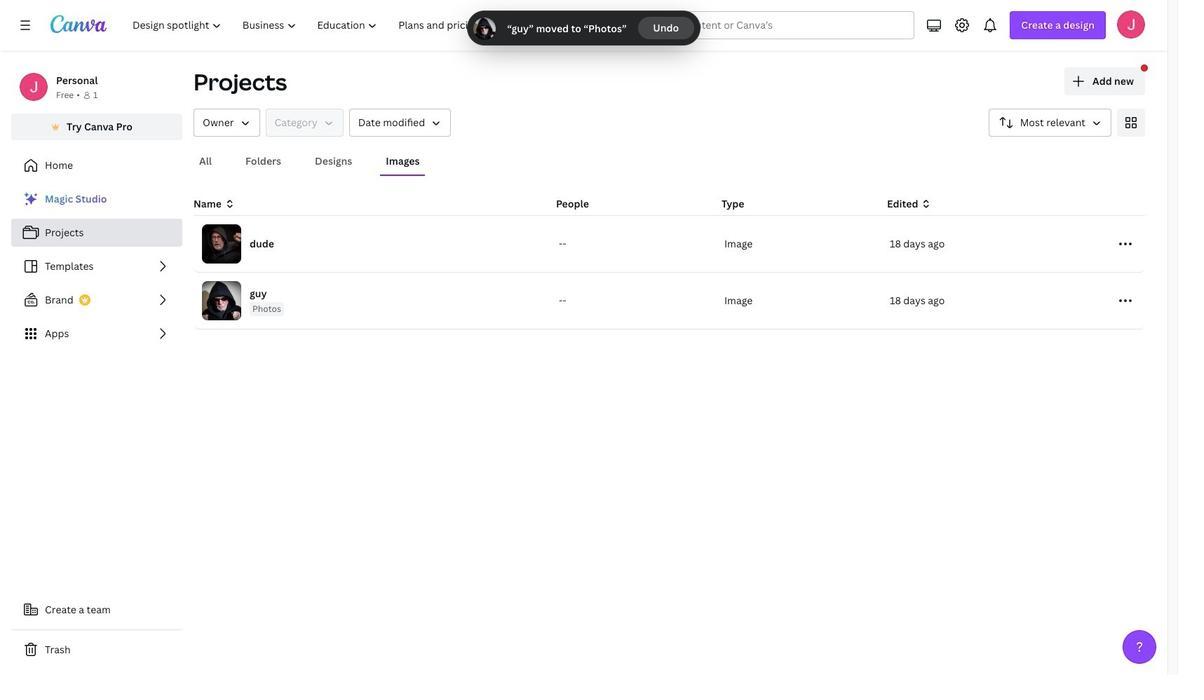 Task type: vqa. For each thing, say whether or not it's contained in the screenshot.
left Team 1 element
no



Task type: locate. For each thing, give the bounding box(es) containing it.
Search search field
[[625, 12, 887, 39]]

james peterson image
[[1117, 11, 1145, 39]]

status
[[468, 11, 700, 45]]

list
[[11, 185, 182, 348]]

Date modified button
[[349, 109, 451, 137]]

None search field
[[597, 11, 915, 39]]

top level navigation element
[[123, 11, 563, 39]]

Sort by button
[[989, 109, 1112, 137]]



Task type: describe. For each thing, give the bounding box(es) containing it.
Category button
[[265, 109, 343, 137]]

Owner button
[[194, 109, 260, 137]]



